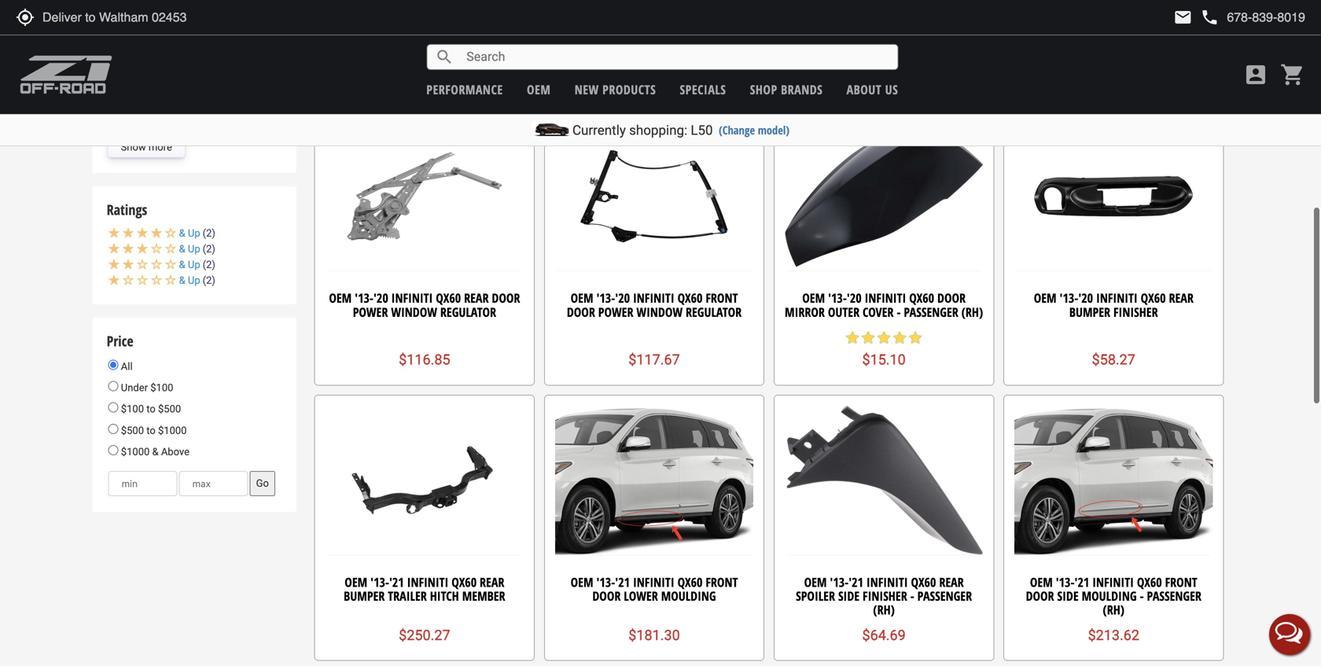 Task type: vqa. For each thing, say whether or not it's contained in the screenshot.
Z1 Assorted Decal Sheet
no



Task type: describe. For each thing, give the bounding box(es) containing it.
finisher inside oem '13-'20 infiniti qx60 rear bumper finisher
[[1114, 303, 1158, 320]]

1 horizontal spatial $100
[[150, 382, 173, 394]]

passenger for front
[[1147, 588, 1202, 605]]

all
[[118, 361, 133, 373]]

specials link
[[680, 81, 726, 98]]

show more for first show more button
[[121, 28, 172, 40]]

new products
[[575, 81, 656, 98]]

z1 motorsports logo image
[[20, 55, 113, 94]]

'13- for oem '13-'20 infiniti qx60 rear door power window regulator
[[355, 290, 374, 307]]

(change model) link
[[719, 122, 790, 138]]

17
[[165, 115, 175, 126]]

oem for oem '13-'21 infiniti qx60 rear door lower moulding
[[789, 6, 811, 22]]

door inside oem '13-'20 infiniti qx60 door mirror outer cover - driver (lh)
[[478, 6, 506, 22]]

trailer
[[388, 588, 427, 605]]

oem link
[[527, 81, 551, 98]]

'20 for oem '13-'20 infiniti qx60 rear door power window regulator
[[374, 290, 388, 307]]

infiniti for oem '13-'21 infiniti qx60 rear spoiler side finisher - passenger (rh)
[[867, 574, 908, 591]]

oem for oem '13-'20 infiniti qx60 front power window motor
[[1030, 6, 1053, 22]]

door for oem '13-'20 infiniti qx60 rear door power window regulator
[[492, 290, 520, 307]]

oem for oem '13-'20 infiniti qx60 rear door power window regulator
[[329, 290, 352, 307]]

1 vertical spatial $1000
[[121, 446, 150, 458]]

$100 to $500
[[118, 403, 181, 415]]

mail link
[[1174, 8, 1193, 27]]

rear for oem '13-'20 infiniti qx60 rear door power window regulator
[[464, 290, 489, 307]]

performance link
[[427, 81, 503, 98]]

qx60 for oem '13-'21 infiniti qx60 rear door lower moulding
[[896, 6, 921, 22]]

qx60 for oem '13-'21 infiniti qx60 front door side moulding - passenger (rh)
[[1137, 574, 1162, 591]]

qx60 for oem '13-'20 infiniti qx60 front door power window regulator
[[678, 290, 703, 307]]

specials
[[680, 81, 726, 98]]

under
[[121, 382, 148, 394]]

'13- for oem '13-'20 infiniti qx60 front power window motor
[[1056, 6, 1075, 22]]

brand
[[107, 87, 139, 106]]

regulator for rear
[[440, 303, 496, 320]]

$1000 & above
[[118, 446, 190, 458]]

moulding for oem '13-'21 infiniti qx60 rear door lower moulding
[[875, 19, 930, 36]]

side for moulding
[[1058, 588, 1079, 605]]

hitch
[[430, 588, 459, 605]]

infiniti for oem '13-'20 infiniti qx60 door mirror outer cover - passenger (rh)
[[865, 290, 906, 307]]

3 up from the top
[[188, 259, 200, 271]]

qx60 for oem '13-'20 infiniti qx60 door mirror outer cover - driver (lh)
[[450, 6, 475, 22]]

door for oem '13-'21 infiniti qx60 front door lower moulding
[[593, 588, 621, 605]]

'21 for oem '13-'21 infiniti qx60 front door side moulding - passenger (rh)
[[1075, 574, 1090, 591]]

$64.69
[[862, 627, 906, 644]]

shopping_cart
[[1281, 62, 1306, 87]]

shopping_cart link
[[1277, 62, 1306, 87]]

rear for oem '13-'21 infiniti qx60 rear bumper trailer hitch member
[[480, 574, 505, 591]]

1 more from the top
[[149, 28, 172, 40]]

infiniti for oem '13-'21 infiniti qx60 front door lower moulding
[[633, 574, 675, 591]]

under  $100
[[118, 382, 173, 394]]

us
[[885, 81, 898, 98]]

infiniti down brand
[[126, 115, 154, 126]]

0 horizontal spatial $15.10
[[403, 68, 446, 84]]

infiniti for oem '13-'20 infiniti qx60 rear bumper finisher
[[1097, 290, 1138, 307]]

oem for oem '13-'20 infiniti qx60 front door power window regulator
[[571, 290, 593, 307]]

min number field
[[108, 471, 177, 496]]

rear for oem '13-'21 infiniti qx60 rear spoiler side finisher - passenger (rh)
[[939, 574, 964, 591]]

infiniti for oem '13-'21 infiniti qx60 front door side moulding - passenger (rh)
[[1093, 574, 1134, 591]]

- for oem '13-'20 infiniti qx60 door mirror outer cover - driver (lh)
[[448, 19, 452, 36]]

rear for oem '13-'20 infiniti qx60 rear bumper finisher
[[1169, 290, 1194, 307]]

'13- for oem '13-'20 infiniti qx60 door mirror outer cover - driver (lh)
[[369, 6, 387, 22]]

oem '13-'21 infiniti qx60 rear spoiler side finisher - passenger (rh)
[[796, 574, 972, 618]]

$250.27
[[399, 627, 450, 644]]

$161.32
[[629, 68, 680, 84]]

to for $100
[[146, 403, 156, 415]]

l50
[[691, 122, 713, 138]]

'20 for oem '13-'20 infiniti qx60 front door power window regulator
[[615, 290, 630, 307]]

oem '13-'21 infiniti qx60 rear bumper trailer hitch member
[[344, 574, 505, 605]]

driver
[[455, 19, 490, 36]]

go button
[[250, 471, 275, 496]]

power for oem '13-'20 infiniti qx60 rear door power window regulator
[[353, 303, 388, 320]]

lower for rear
[[838, 19, 872, 36]]

brands
[[781, 81, 823, 98]]

about us link
[[847, 81, 898, 98]]

'20 for oem '13-'20 infiniti qx60 door mirror outer cover - passenger (rh)
[[847, 290, 862, 307]]

(rh) for front
[[1103, 601, 1125, 618]]

oem for oem '13-'15 infiniti qx60 rear stainless steel bumper protector
[[575, 6, 597, 22]]

oem '13-'21 infiniti qx60 rear door lower moulding
[[789, 6, 980, 36]]

qx60 for oem '13-'20 infiniti qx60 door mirror outer cover - passenger (rh)
[[909, 290, 935, 307]]

- for oem '13-'21 infiniti qx60 front door side moulding - passenger (rh)
[[1140, 588, 1144, 605]]

$500 to $1000
[[118, 425, 187, 436]]

front for oem '13-'20 infiniti qx60 front door power window regulator
[[706, 290, 738, 307]]

2 2 from the top
[[206, 243, 212, 255]]

rear for oem '13-'15 infiniti qx60 rear stainless steel bumper protector
[[710, 6, 734, 22]]

outer for oem '13-'20 infiniti qx60 door mirror outer cover - passenger (rh)
[[828, 303, 860, 320]]

currently
[[573, 122, 626, 138]]

star star star star star $161.32
[[615, 46, 694, 84]]

3 2 from the top
[[206, 259, 212, 271]]

infiniti for oem '13-'21 infiniti qx60 rear door lower moulding
[[851, 6, 892, 22]]

'20 for oem '13-'20 infiniti qx60 door mirror outer cover - driver (lh)
[[387, 6, 402, 22]]

phone link
[[1201, 8, 1306, 27]]

go
[[256, 478, 269, 489]]

- for oem '13-'21 infiniti qx60 rear spoiler side finisher - passenger (rh)
[[911, 588, 915, 605]]

'20 for oem '13-'20 infiniti qx60 front power window motor
[[1075, 6, 1090, 22]]

infiniti for oem '13-'20 infiniti qx60 rear door power window regulator
[[391, 290, 433, 307]]

'13- for oem '13-'21 infiniti qx60 front door lower moulding
[[597, 574, 615, 591]]

'13- for oem '13-'15 infiniti qx60 rear stainless steel bumper protector
[[600, 6, 619, 22]]

oem for oem '13-'20 infiniti qx60 door mirror outer cover - driver (lh)
[[343, 6, 366, 22]]

cover for driver
[[414, 19, 445, 36]]

front for oem '13-'20 infiniti qx60 front power window motor
[[1165, 6, 1198, 22]]

1 horizontal spatial $1000
[[158, 425, 187, 436]]

front for oem '13-'21 infiniti qx60 front door side moulding - passenger (rh)
[[1165, 574, 1198, 591]]

$15.10 inside star star star star star $15.10
[[862, 352, 906, 368]]

infiniti for oem '13-'20 infiniti qx60 front door power window regulator
[[633, 290, 675, 307]]

(rh) for door
[[962, 303, 983, 320]]

(rh) for rear
[[873, 601, 895, 618]]



Task type: locate. For each thing, give the bounding box(es) containing it.
&
[[179, 227, 185, 239], [179, 243, 185, 255], [179, 259, 185, 271], [179, 275, 185, 286], [152, 446, 159, 458]]

lower for front
[[624, 588, 658, 605]]

oem for oem link
[[527, 81, 551, 98]]

0 horizontal spatial regulator
[[440, 303, 496, 320]]

infiniti inside oem '13-'20 infiniti qx60 front power window motor
[[1093, 6, 1134, 22]]

more
[[149, 28, 172, 40], [149, 141, 172, 153]]

qx60 for oem '13-'20 infiniti qx60 front power window motor
[[1137, 6, 1162, 22]]

infiniti up the '$181.30'
[[633, 574, 675, 591]]

1 show more from the top
[[121, 28, 172, 40]]

mail phone
[[1174, 8, 1219, 27]]

$181.30
[[629, 627, 680, 644]]

infiniti up $58.27
[[1097, 290, 1138, 307]]

infiniti inside oem '13-'20 infiniti qx60 door mirror outer cover - passenger (rh)
[[865, 290, 906, 307]]

about us
[[847, 81, 898, 98]]

motor
[[1140, 19, 1176, 36]]

passenger inside oem '13-'21 infiniti qx60 rear spoiler side finisher - passenger (rh)
[[918, 588, 972, 605]]

star star star star star $15.10
[[845, 330, 924, 368]]

1 horizontal spatial moulding
[[875, 19, 930, 36]]

passenger inside oem '13-'21 infiniti qx60 front door side moulding - passenger (rh)
[[1147, 588, 1202, 605]]

passenger
[[904, 303, 959, 320], [918, 588, 972, 605], [1147, 588, 1202, 605]]

$1000
[[158, 425, 187, 436], [121, 446, 150, 458]]

oem '13-'21 infiniti qx60 front door lower moulding
[[571, 574, 738, 605]]

phone
[[1201, 8, 1219, 27]]

infiniti inside oem '13-'21 infiniti qx60 rear bumper trailer hitch member
[[407, 574, 449, 591]]

bumper up $58.27
[[1070, 303, 1111, 320]]

window for oem '13-'20 infiniti qx60 rear door power window regulator
[[391, 303, 437, 320]]

oem inside oem '13-'21 infiniti qx60 rear door lower moulding
[[789, 6, 811, 22]]

1 horizontal spatial side
[[1058, 588, 1079, 605]]

front for oem '13-'21 infiniti qx60 front door lower moulding
[[706, 574, 738, 591]]

qx60 inside oem '13-'21 infiniti qx60 rear spoiler side finisher - passenger (rh)
[[911, 574, 936, 591]]

1 side from the left
[[838, 588, 860, 605]]

infiniti
[[405, 6, 447, 22], [637, 6, 678, 22], [851, 6, 892, 22], [1093, 6, 1134, 22], [126, 115, 154, 126], [391, 290, 433, 307], [633, 290, 675, 307], [865, 290, 906, 307], [1097, 290, 1138, 307], [407, 574, 449, 591], [633, 574, 675, 591], [867, 574, 908, 591], [1093, 574, 1134, 591]]

lower inside oem '13-'21 infiniti qx60 front door lower moulding
[[624, 588, 658, 605]]

infiniti for oem '13-'21 infiniti qx60 rear bumper trailer hitch member
[[407, 574, 449, 591]]

1 horizontal spatial $15.10
[[862, 352, 906, 368]]

rear inside oem '13-'20 infiniti qx60 rear door power window regulator
[[464, 290, 489, 307]]

1 regulator from the left
[[440, 303, 496, 320]]

0 horizontal spatial mirror
[[336, 19, 376, 36]]

outer inside oem '13-'20 infiniti qx60 door mirror outer cover - driver (lh)
[[379, 19, 411, 36]]

0 vertical spatial show more
[[121, 28, 172, 40]]

mirror inside oem '13-'20 infiniti qx60 door mirror outer cover - passenger (rh)
[[785, 303, 825, 320]]

- inside oem '13-'21 infiniti qx60 front door side moulding - passenger (rh)
[[1140, 588, 1144, 605]]

door inside oem '13-'21 infiniti qx60 front door side moulding - passenger (rh)
[[1026, 588, 1054, 605]]

regulator inside oem '13-'20 infiniti qx60 rear door power window regulator
[[440, 303, 496, 320]]

moulding inside oem '13-'21 infiniti qx60 front door lower moulding
[[661, 588, 716, 605]]

infiniti right '15
[[637, 6, 678, 22]]

mirror for oem '13-'20 infiniti qx60 door mirror outer cover - driver (lh)
[[336, 19, 376, 36]]

my_location
[[16, 8, 35, 27]]

qx60 inside oem '13-'21 infiniti qx60 rear bumper trailer hitch member
[[452, 574, 477, 591]]

0 vertical spatial show more button
[[108, 24, 185, 44]]

0 vertical spatial outer
[[379, 19, 411, 36]]

2 horizontal spatial window
[[1090, 19, 1137, 36]]

0 vertical spatial mirror
[[336, 19, 376, 36]]

1 show more button from the top
[[108, 24, 185, 44]]

about
[[847, 81, 882, 98]]

passenger inside oem '13-'20 infiniti qx60 door mirror outer cover - passenger (rh)
[[904, 303, 959, 320]]

'13- inside oem '13-'20 infiniti qx60 front door power window regulator
[[597, 290, 615, 307]]

finisher up $58.27
[[1114, 303, 1158, 320]]

performance
[[427, 81, 503, 98]]

mail
[[1174, 8, 1193, 27]]

'13- inside oem '13-'20 infiniti qx60 door mirror outer cover - driver (lh)
[[369, 6, 387, 22]]

1 show from the top
[[121, 28, 146, 40]]

1 vertical spatial $500
[[121, 425, 144, 436]]

bumper inside oem '13-'20 infiniti qx60 rear bumper finisher
[[1070, 303, 1111, 320]]

outer up star star star star star $15.10
[[828, 303, 860, 320]]

infiniti up $250.27
[[407, 574, 449, 591]]

infiniti up search
[[405, 6, 447, 22]]

power inside oem '13-'20 infiniti qx60 front door power window regulator
[[598, 303, 634, 320]]

side inside oem '13-'21 infiniti qx60 front door side moulding - passenger (rh)
[[1058, 588, 1079, 605]]

show more down nissan pathfinder r52 2013 2014 2015 2016 2017 2018 2019 2020 vq35de vq35dd 3.5l s sl sv platinum z1 off-road image
[[121, 28, 172, 40]]

oem inside oem '13-'20 infiniti qx60 door mirror outer cover - passenger (rh)
[[803, 290, 825, 307]]

1 vertical spatial finisher
[[863, 588, 907, 605]]

$1000 up above
[[158, 425, 187, 436]]

0 horizontal spatial side
[[838, 588, 860, 605]]

bumper inside oem '13-'21 infiniti qx60 rear bumper trailer hitch member
[[344, 588, 385, 605]]

new products link
[[575, 81, 656, 98]]

4 & up 2 from the top
[[179, 275, 212, 286]]

cover up search
[[414, 19, 445, 36]]

oem '13-'20 infiniti qx60 rear bumper finisher
[[1034, 290, 1194, 320]]

moulding for oem '13-'21 infiniti qx60 front door lower moulding
[[661, 588, 716, 605]]

more down the '17' at the top of the page
[[149, 141, 172, 153]]

rear inside oem '13-'21 infiniti qx60 rear spoiler side finisher - passenger (rh)
[[939, 574, 964, 591]]

qx60 for oem '13-'21 infiniti qx60 rear spoiler side finisher - passenger (rh)
[[911, 574, 936, 591]]

'20 inside oem '13-'20 infiniti qx60 front door power window regulator
[[615, 290, 630, 307]]

1 horizontal spatial outer
[[828, 303, 860, 320]]

oem inside oem '13-'21 infiniti qx60 front door side moulding - passenger (rh)
[[1030, 574, 1053, 591]]

0 vertical spatial bumper
[[646, 19, 687, 36]]

shopping:
[[629, 122, 688, 138]]

0 vertical spatial $15.10
[[403, 68, 446, 84]]

outer
[[379, 19, 411, 36], [828, 303, 860, 320]]

door inside oem '13-'20 infiniti qx60 front door power window regulator
[[567, 303, 595, 320]]

side
[[838, 588, 860, 605], [1058, 588, 1079, 605]]

bumper left trailer
[[344, 588, 385, 605]]

qx60 for oem '13-'21 infiniti qx60 rear bumper trailer hitch member
[[452, 574, 477, 591]]

2 horizontal spatial moulding
[[1082, 588, 1137, 605]]

rear inside oem '13-'15 infiniti qx60 rear stainless steel bumper protector
[[710, 6, 734, 22]]

to for $500
[[146, 425, 156, 436]]

show
[[121, 28, 146, 40], [121, 141, 146, 153]]

1 vertical spatial $100
[[121, 403, 144, 415]]

'20 inside oem '13-'20 infiniti qx60 rear door power window regulator
[[374, 290, 388, 307]]

window inside oem '13-'20 infiniti qx60 front power window motor
[[1090, 19, 1137, 36]]

oem for oem '13-'21 infiniti qx60 front door side moulding - passenger (rh)
[[1030, 574, 1053, 591]]

price
[[107, 331, 133, 351]]

infiniti inside oem '13-'15 infiniti qx60 rear stainless steel bumper protector
[[637, 6, 678, 22]]

$500 up the $500 to $1000
[[158, 403, 181, 415]]

oem inside oem '13-'21 infiniti qx60 rear spoiler side finisher - passenger (rh)
[[804, 574, 827, 591]]

0 vertical spatial $500
[[158, 403, 181, 415]]

oem '13-'20 infiniti qx60 front door power window regulator
[[567, 290, 742, 320]]

0 horizontal spatial outer
[[379, 19, 411, 36]]

0 vertical spatial $100
[[150, 382, 173, 394]]

power inside oem '13-'20 infiniti qx60 front power window motor
[[1052, 19, 1087, 36]]

1 vertical spatial mirror
[[785, 303, 825, 320]]

- for oem '13-'20 infiniti qx60 door mirror outer cover - passenger (rh)
[[897, 303, 901, 320]]

1 vertical spatial show more
[[121, 141, 172, 153]]

rear inside oem '13-'20 infiniti qx60 rear bumper finisher
[[1169, 290, 1194, 307]]

power
[[1052, 19, 1087, 36], [353, 303, 388, 320], [598, 303, 634, 320]]

moulding
[[875, 19, 930, 36], [661, 588, 716, 605], [1082, 588, 1137, 605]]

'13- for oem '13-'20 infiniti qx60 door mirror outer cover - passenger (rh)
[[828, 290, 847, 307]]

show more down the '17' at the top of the page
[[121, 141, 172, 153]]

'21 for oem '13-'21 infiniti qx60 rear bumper trailer hitch member
[[389, 574, 404, 591]]

infiniti inside oem '13-'21 infiniti qx60 front door lower moulding
[[633, 574, 675, 591]]

bumper inside oem '13-'15 infiniti qx60 rear stainless steel bumper protector
[[646, 19, 687, 36]]

0 horizontal spatial finisher
[[863, 588, 907, 605]]

1 horizontal spatial $500
[[158, 403, 181, 415]]

$1000 down the $500 to $1000
[[121, 446, 150, 458]]

door inside oem '13-'20 infiniti qx60 rear door power window regulator
[[492, 290, 520, 307]]

'21 for oem '13-'21 infiniti qx60 front door lower moulding
[[615, 574, 630, 591]]

$500
[[158, 403, 181, 415], [121, 425, 144, 436]]

0 vertical spatial more
[[149, 28, 172, 40]]

$108.97
[[859, 68, 910, 84]]

oem inside oem '13-'20 infiniti qx60 door mirror outer cover - driver (lh)
[[343, 6, 366, 22]]

moulding up $213.62
[[1082, 588, 1137, 605]]

outer inside oem '13-'20 infiniti qx60 door mirror outer cover - passenger (rh)
[[828, 303, 860, 320]]

None checkbox
[[108, 116, 122, 129]]

oem
[[343, 6, 366, 22], [575, 6, 597, 22], [789, 6, 811, 22], [1030, 6, 1053, 22], [527, 81, 551, 98], [329, 290, 352, 307], [571, 290, 593, 307], [803, 290, 825, 307], [1034, 290, 1057, 307], [345, 574, 367, 591], [571, 574, 593, 591], [804, 574, 827, 591], [1030, 574, 1053, 591]]

1 vertical spatial show more button
[[108, 137, 185, 157]]

0 vertical spatial cover
[[414, 19, 445, 36]]

search
[[435, 48, 454, 66]]

'20 inside oem '13-'20 infiniti qx60 door mirror outer cover - driver (lh)
[[387, 6, 402, 22]]

2 & up 2 from the top
[[179, 243, 212, 255]]

show more button down the '17' at the top of the page
[[108, 137, 185, 157]]

bumper
[[646, 19, 687, 36], [1070, 303, 1111, 320], [344, 588, 385, 605]]

moulding for oem '13-'21 infiniti qx60 front door side moulding - passenger (rh)
[[1082, 588, 1137, 605]]

moulding up the '$181.30'
[[661, 588, 716, 605]]

infiniti up $116.85
[[391, 290, 433, 307]]

infiniti inside oem '13-'21 infiniti qx60 rear spoiler side finisher - passenger (rh)
[[867, 574, 908, 591]]

qx60
[[450, 6, 475, 22], [682, 6, 707, 22], [896, 6, 921, 22], [1137, 6, 1162, 22], [436, 290, 461, 307], [678, 290, 703, 307], [909, 290, 935, 307], [1141, 290, 1166, 307], [452, 574, 477, 591], [678, 574, 703, 591], [911, 574, 936, 591], [1137, 574, 1162, 591]]

nissan pathfinder r52 2013 2014 2015 2016 2017 2018 2019 2020 vq35de vq35dd 3.5l s sl sv platinum z1 off-road image
[[122, 0, 185, 12]]

- inside oem '13-'20 infiniti qx60 door mirror outer cover - driver (lh)
[[448, 19, 452, 36]]

cover inside oem '13-'20 infiniti qx60 door mirror outer cover - passenger (rh)
[[863, 303, 894, 320]]

1 vertical spatial lower
[[624, 588, 658, 605]]

qx60 inside oem '13-'20 infiniti qx60 rear bumper finisher
[[1141, 290, 1166, 307]]

0 horizontal spatial window
[[391, 303, 437, 320]]

(rh)
[[962, 303, 983, 320], [873, 601, 895, 618], [1103, 601, 1125, 618]]

0 vertical spatial to
[[146, 403, 156, 415]]

door inside oem '13-'21 infiniti qx60 rear door lower moulding
[[952, 6, 980, 22]]

oem for oem '13-'21 infiniti qx60 rear spoiler side finisher - passenger (rh)
[[804, 574, 827, 591]]

2 show more from the top
[[121, 141, 172, 153]]

0 vertical spatial show
[[121, 28, 146, 40]]

oem '13-'15 infiniti qx60 rear stainless steel bumper protector
[[564, 6, 745, 36]]

regulator
[[440, 303, 496, 320], [686, 303, 742, 320]]

ratings
[[107, 200, 147, 219]]

1 up from the top
[[188, 227, 200, 239]]

oem inside oem '13-'21 infiniti qx60 front door lower moulding
[[571, 574, 593, 591]]

'13- inside oem '13-'21 infiniti qx60 rear door lower moulding
[[814, 6, 833, 22]]

'13- for oem '13-'21 infiniti qx60 rear door lower moulding
[[814, 6, 833, 22]]

0 vertical spatial lower
[[838, 19, 872, 36]]

qx60 inside oem '13-'20 infiniti qx60 door mirror outer cover - driver (lh)
[[450, 6, 475, 22]]

rear
[[710, 6, 734, 22], [924, 6, 948, 22], [464, 290, 489, 307], [1169, 290, 1194, 307], [480, 574, 505, 591], [939, 574, 964, 591]]

side inside oem '13-'21 infiniti qx60 rear spoiler side finisher - passenger (rh)
[[838, 588, 860, 605]]

1 & up 2 from the top
[[179, 227, 212, 239]]

1 vertical spatial outer
[[828, 303, 860, 320]]

infiniti up $213.62
[[1093, 574, 1134, 591]]

$15.10 down oem '13-'20 infiniti qx60 door mirror outer cover - passenger (rh)
[[862, 352, 906, 368]]

'13- for oem '13-'21 infiniti qx60 rear spoiler side finisher - passenger (rh)
[[830, 574, 849, 591]]

infiniti inside oem '13-'21 infiniti qx60 front door side moulding - passenger (rh)
[[1093, 574, 1134, 591]]

2 to from the top
[[146, 425, 156, 436]]

'13- inside oem '13-'21 infiniti qx60 front door side moulding - passenger (rh)
[[1056, 574, 1075, 591]]

show more for 2nd show more button from the top
[[121, 141, 172, 153]]

oem inside oem '13-'20 infiniti qx60 rear bumper finisher
[[1034, 290, 1057, 307]]

infiniti up $64.69
[[867, 574, 908, 591]]

oem inside oem '13-'20 infiniti qx60 front power window motor
[[1030, 6, 1053, 22]]

door inside oem '13-'20 infiniti qx60 door mirror outer cover - passenger (rh)
[[938, 290, 966, 307]]

outer left driver
[[379, 19, 411, 36]]

'13- for oem '13-'21 infiniti qx60 front door side moulding - passenger (rh)
[[1056, 574, 1075, 591]]

oem inside oem '13-'15 infiniti qx60 rear stainless steel bumper protector
[[575, 6, 597, 22]]

window up $116.85
[[391, 303, 437, 320]]

0 horizontal spatial (rh)
[[873, 601, 895, 618]]

stainless
[[564, 19, 613, 36]]

'21
[[833, 6, 848, 22], [389, 574, 404, 591], [615, 574, 630, 591], [849, 574, 864, 591], [1075, 574, 1090, 591]]

infiniti up $108.97
[[851, 6, 892, 22]]

infiniti for oem '13-'20 infiniti qx60 door mirror outer cover - driver (lh)
[[405, 6, 447, 22]]

currently shopping: l50 (change model)
[[573, 122, 790, 138]]

door inside oem '13-'21 infiniti qx60 front door lower moulding
[[593, 588, 621, 605]]

passenger for door
[[904, 303, 959, 320]]

$15.10 down search
[[403, 68, 446, 84]]

show down nissan pathfinder r52 2013 2014 2015 2016 2017 2018 2019 2020 vq35de vq35dd 3.5l s sl sv platinum z1 off-road image
[[121, 28, 146, 40]]

- inside oem '13-'20 infiniti qx60 door mirror outer cover - passenger (rh)
[[897, 303, 901, 320]]

finisher inside oem '13-'21 infiniti qx60 rear spoiler side finisher - passenger (rh)
[[863, 588, 907, 605]]

cover up star star star star star $15.10
[[863, 303, 894, 320]]

show down brand
[[121, 141, 146, 153]]

model)
[[758, 122, 790, 138]]

2 horizontal spatial bumper
[[1070, 303, 1111, 320]]

2 more from the top
[[149, 141, 172, 153]]

0 horizontal spatial $100
[[121, 403, 144, 415]]

4 2 from the top
[[206, 275, 212, 286]]

qx60 for oem '13-'15 infiniti qx60 rear stainless steel bumper protector
[[682, 6, 707, 22]]

'13- for oem '13-'21 infiniti qx60 rear bumper trailer hitch member
[[371, 574, 389, 591]]

0 horizontal spatial cover
[[414, 19, 445, 36]]

0 horizontal spatial $500
[[121, 425, 144, 436]]

window inside oem '13-'20 infiniti qx60 front door power window regulator
[[637, 303, 683, 320]]

infiniti left motor
[[1093, 6, 1134, 22]]

'21 inside oem '13-'21 infiniti qx60 rear door lower moulding
[[833, 6, 848, 22]]

lower up $108.97
[[838, 19, 872, 36]]

oem inside oem '13-'21 infiniti qx60 rear bumper trailer hitch member
[[345, 574, 367, 591]]

-
[[448, 19, 452, 36], [897, 303, 901, 320], [911, 588, 915, 605], [1140, 588, 1144, 605]]

2 up from the top
[[188, 243, 200, 255]]

finisher up $64.69
[[863, 588, 907, 605]]

infiniti for oem '13-'20 infiniti qx60 front power window motor
[[1093, 6, 1134, 22]]

'21 inside oem '13-'21 infiniti qx60 rear spoiler side finisher - passenger (rh)
[[849, 574, 864, 591]]

oem '13-'20 infiniti qx60 front power window motor
[[1030, 6, 1198, 36]]

infiniti inside oem '13-'20 infiniti qx60 front door power window regulator
[[633, 290, 675, 307]]

1 vertical spatial to
[[146, 425, 156, 436]]

moulding inside oem '13-'21 infiniti qx60 rear door lower moulding
[[875, 19, 930, 36]]

member
[[462, 588, 505, 605]]

side for finisher
[[838, 588, 860, 605]]

front inside oem '13-'21 infiniti qx60 front door side moulding - passenger (rh)
[[1165, 574, 1198, 591]]

regulator inside oem '13-'20 infiniti qx60 front door power window regulator
[[686, 303, 742, 320]]

2 horizontal spatial (rh)
[[1103, 601, 1125, 618]]

0 vertical spatial $1000
[[158, 425, 187, 436]]

'13-
[[369, 6, 387, 22], [600, 6, 619, 22], [814, 6, 833, 22], [1056, 6, 1075, 22], [355, 290, 374, 307], [597, 290, 615, 307], [828, 290, 847, 307], [1060, 290, 1079, 307], [371, 574, 389, 591], [597, 574, 615, 591], [830, 574, 849, 591], [1056, 574, 1075, 591]]

oem inside oem '13-'20 infiniti qx60 rear door power window regulator
[[329, 290, 352, 307]]

qx60 inside oem '13-'21 infiniti qx60 rear door lower moulding
[[896, 6, 921, 22]]

window left motor
[[1090, 19, 1137, 36]]

infiniti inside oem '13-'20 infiniti qx60 rear door power window regulator
[[391, 290, 433, 307]]

front inside oem '13-'20 infiniti qx60 front power window motor
[[1165, 6, 1198, 22]]

regulator for front
[[686, 303, 742, 320]]

3 & up 2 from the top
[[179, 259, 212, 271]]

qx60 inside oem '13-'20 infiniti qx60 door mirror outer cover - passenger (rh)
[[909, 290, 935, 307]]

1 horizontal spatial mirror
[[785, 303, 825, 320]]

window for oem '13-'20 infiniti qx60 front door power window regulator
[[637, 303, 683, 320]]

bumper for oem '13-'21 infiniti qx60 rear bumper trailer hitch member
[[344, 588, 385, 605]]

None radio
[[108, 403, 118, 413], [108, 424, 118, 434], [108, 403, 118, 413], [108, 424, 118, 434]]

1 to from the top
[[146, 403, 156, 415]]

qx60 for oem '13-'20 infiniti qx60 rear bumper finisher
[[1141, 290, 1166, 307]]

$58.27
[[1092, 352, 1136, 368]]

1 horizontal spatial lower
[[838, 19, 872, 36]]

'20 inside oem '13-'20 infiniti qx60 rear bumper finisher
[[1079, 290, 1093, 307]]

more down nissan pathfinder r52 2013 2014 2015 2016 2017 2018 2019 2020 vq35de vq35dd 3.5l s sl sv platinum z1 off-road image
[[149, 28, 172, 40]]

shop
[[750, 81, 778, 98]]

door for oem '13-'21 infiniti qx60 front door side moulding - passenger (rh)
[[1026, 588, 1054, 605]]

2 regulator from the left
[[686, 303, 742, 320]]

None radio
[[108, 360, 118, 370], [108, 381, 118, 391], [108, 445, 118, 455], [108, 360, 118, 370], [108, 381, 118, 391], [108, 445, 118, 455]]

(change
[[719, 122, 755, 138]]

door for oem '13-'20 infiniti qx60 front door power window regulator
[[567, 303, 595, 320]]

'20
[[387, 6, 402, 22], [1075, 6, 1090, 22], [374, 290, 388, 307], [615, 290, 630, 307], [847, 290, 862, 307], [1079, 290, 1093, 307]]

show more button
[[108, 24, 185, 44], [108, 137, 185, 157]]

2 vertical spatial bumper
[[344, 588, 385, 605]]

cover inside oem '13-'20 infiniti qx60 door mirror outer cover - driver (lh)
[[414, 19, 445, 36]]

oem for oem '13-'21 infiniti qx60 rear bumper trailer hitch member
[[345, 574, 367, 591]]

(lh)
[[493, 19, 513, 36]]

oem for oem '13-'20 infiniti qx60 rear bumper finisher
[[1034, 290, 1057, 307]]

- inside oem '13-'21 infiniti qx60 rear spoiler side finisher - passenger (rh)
[[911, 588, 915, 605]]

'13- inside oem '13-'20 infiniti qx60 door mirror outer cover - passenger (rh)
[[828, 290, 847, 307]]

1 horizontal spatial finisher
[[1114, 303, 1158, 320]]

oem '13-'21 infiniti qx60 front door side moulding - passenger (rh)
[[1026, 574, 1202, 618]]

window up $117.67
[[637, 303, 683, 320]]

qx60 for oem '13-'21 infiniti qx60 front door lower moulding
[[678, 574, 703, 591]]

2 show more button from the top
[[108, 137, 185, 157]]

above
[[161, 446, 190, 458]]

oem '13-'20 infiniti qx60 rear door power window regulator
[[329, 290, 520, 320]]

& up 2
[[179, 227, 212, 239], [179, 243, 212, 255], [179, 259, 212, 271], [179, 275, 212, 286]]

account_box
[[1244, 62, 1269, 87]]

infiniti up $117.67
[[633, 290, 675, 307]]

infiniti up star star star star star $15.10
[[865, 290, 906, 307]]

1 horizontal spatial (rh)
[[962, 303, 983, 320]]

$500 down $100 to $500
[[121, 425, 144, 436]]

qx60 inside oem '13-'21 infiniti qx60 front door side moulding - passenger (rh)
[[1137, 574, 1162, 591]]

'20 for oem '13-'20 infiniti qx60 rear bumper finisher
[[1079, 290, 1093, 307]]

infiniti inside oem '13-'20 infiniti qx60 door mirror outer cover - driver (lh)
[[405, 6, 447, 22]]

0 horizontal spatial lower
[[624, 588, 658, 605]]

lower inside oem '13-'21 infiniti qx60 rear door lower moulding
[[838, 19, 872, 36]]

finisher
[[1114, 303, 1158, 320], [863, 588, 907, 605]]

'13- for oem '13-'20 infiniti qx60 front door power window regulator
[[597, 290, 615, 307]]

to up the $500 to $1000
[[146, 403, 156, 415]]

0 vertical spatial finisher
[[1114, 303, 1158, 320]]

1 2 from the top
[[206, 227, 212, 239]]

show more button down nissan pathfinder r52 2013 2014 2015 2016 2017 2018 2019 2020 vq35de vq35dd 3.5l s sl sv platinum z1 off-road image
[[108, 24, 185, 44]]

infiniti for oem '13-'15 infiniti qx60 rear stainless steel bumper protector
[[637, 6, 678, 22]]

qx60 inside oem '13-'20 infiniti qx60 front power window motor
[[1137, 6, 1162, 22]]

1 horizontal spatial cover
[[863, 303, 894, 320]]

products
[[603, 81, 656, 98]]

(rh) inside oem '13-'21 infiniti qx60 front door side moulding - passenger (rh)
[[1103, 601, 1125, 618]]

4 up from the top
[[188, 275, 200, 286]]

up
[[188, 227, 200, 239], [188, 243, 200, 255], [188, 259, 200, 271], [188, 275, 200, 286]]

oem for oem '13-'20 infiniti qx60 door mirror outer cover - passenger (rh)
[[803, 290, 825, 307]]

1 horizontal spatial bumper
[[646, 19, 687, 36]]

1 horizontal spatial regulator
[[686, 303, 742, 320]]

protector
[[690, 19, 745, 36]]

power for oem '13-'20 infiniti qx60 front door power window regulator
[[598, 303, 634, 320]]

infiniti inside oem '13-'21 infiniti qx60 rear door lower moulding
[[851, 6, 892, 22]]

outer for oem '13-'20 infiniti qx60 door mirror outer cover - driver (lh)
[[379, 19, 411, 36]]

account_box link
[[1240, 62, 1273, 87]]

rear for oem '13-'21 infiniti qx60 rear door lower moulding
[[924, 6, 948, 22]]

0 horizontal spatial power
[[353, 303, 388, 320]]

$213.62
[[1088, 627, 1140, 644]]

0 horizontal spatial moulding
[[661, 588, 716, 605]]

'20 inside oem '13-'20 infiniti qx60 door mirror outer cover - passenger (rh)
[[847, 290, 862, 307]]

'20 inside oem '13-'20 infiniti qx60 front power window motor
[[1075, 6, 1090, 22]]

2 side from the left
[[1058, 588, 1079, 605]]

$116.85
[[399, 352, 450, 368]]

'13- inside oem '13-'20 infiniti qx60 front power window motor
[[1056, 6, 1075, 22]]

'13- inside oem '13-'15 infiniti qx60 rear stainless steel bumper protector
[[600, 6, 619, 22]]

'13- for oem '13-'20 infiniti qx60 rear bumper finisher
[[1060, 290, 1079, 307]]

1 horizontal spatial window
[[637, 303, 683, 320]]

2 horizontal spatial power
[[1052, 19, 1087, 36]]

new
[[575, 81, 599, 98]]

to down $100 to $500
[[146, 425, 156, 436]]

Search search field
[[454, 45, 898, 69]]

'13- inside oem '13-'21 infiniti qx60 rear bumper trailer hitch member
[[371, 574, 389, 591]]

1 vertical spatial $15.10
[[862, 352, 906, 368]]

oem '13-'20 infiniti qx60 door mirror outer cover - driver (lh)
[[336, 6, 513, 36]]

bumper for oem '13-'20 infiniti qx60 rear bumper finisher
[[1070, 303, 1111, 320]]

$117.67
[[629, 352, 680, 368]]

shop brands link
[[750, 81, 823, 98]]

1 vertical spatial more
[[149, 141, 172, 153]]

front inside oem '13-'21 infiniti qx60 front door lower moulding
[[706, 574, 738, 591]]

passenger for rear
[[918, 588, 972, 605]]

1 horizontal spatial power
[[598, 303, 634, 320]]

cover for passenger
[[863, 303, 894, 320]]

door
[[478, 6, 506, 22], [952, 6, 980, 22], [492, 290, 520, 307], [938, 290, 966, 307], [567, 303, 595, 320], [593, 588, 621, 605], [1026, 588, 1054, 605]]

window
[[1090, 19, 1137, 36], [391, 303, 437, 320], [637, 303, 683, 320]]

'21 for oem '13-'21 infiniti qx60 rear spoiler side finisher - passenger (rh)
[[849, 574, 864, 591]]

lower up the '$181.30'
[[624, 588, 658, 605]]

to
[[146, 403, 156, 415], [146, 425, 156, 436]]

'21 for oem '13-'21 infiniti qx60 rear door lower moulding
[[833, 6, 848, 22]]

$15.10
[[403, 68, 446, 84], [862, 352, 906, 368]]

oem inside oem '13-'20 infiniti qx60 front door power window regulator
[[571, 290, 593, 307]]

front
[[1165, 6, 1198, 22], [706, 290, 738, 307], [706, 574, 738, 591], [1165, 574, 1198, 591]]

bumper up search search field
[[646, 19, 687, 36]]

oem for oem '13-'21 infiniti qx60 front door lower moulding
[[571, 574, 593, 591]]

front inside oem '13-'20 infiniti qx60 front door power window regulator
[[706, 290, 738, 307]]

0 horizontal spatial $1000
[[121, 446, 150, 458]]

$100 up $100 to $500
[[150, 382, 173, 394]]

1 vertical spatial bumper
[[1070, 303, 1111, 320]]

moulding inside oem '13-'21 infiniti qx60 front door side moulding - passenger (rh)
[[1082, 588, 1137, 605]]

oem '13-'20 infiniti qx60 door mirror outer cover - passenger (rh)
[[785, 290, 983, 320]]

0 horizontal spatial bumper
[[344, 588, 385, 605]]

power inside oem '13-'20 infiniti qx60 rear door power window regulator
[[353, 303, 388, 320]]

$100 down under
[[121, 403, 144, 415]]

infiniti inside oem '13-'20 infiniti qx60 rear bumper finisher
[[1097, 290, 1138, 307]]

steel
[[616, 19, 643, 36]]

shop brands
[[750, 81, 823, 98]]

'21 inside oem '13-'21 infiniti qx60 rear bumper trailer hitch member
[[389, 574, 404, 591]]

1 vertical spatial show
[[121, 141, 146, 153]]

qx60 inside oem '13-'15 infiniti qx60 rear stainless steel bumper protector
[[682, 6, 707, 22]]

door for oem '13-'21 infiniti qx60 rear door lower moulding
[[952, 6, 980, 22]]

2 show from the top
[[121, 141, 146, 153]]

1 vertical spatial cover
[[863, 303, 894, 320]]

rear inside oem '13-'21 infiniti qx60 rear bumper trailer hitch member
[[480, 574, 505, 591]]

(rh) inside oem '13-'20 infiniti qx60 door mirror outer cover - passenger (rh)
[[962, 303, 983, 320]]

'15
[[619, 6, 634, 22]]

moulding up $108.97
[[875, 19, 930, 36]]

qx60 for oem '13-'20 infiniti qx60 rear door power window regulator
[[436, 290, 461, 307]]

max number field
[[179, 471, 248, 496]]

cover
[[414, 19, 445, 36], [863, 303, 894, 320]]

spoiler
[[796, 588, 835, 605]]

mirror for oem '13-'20 infiniti qx60 door mirror outer cover - passenger (rh)
[[785, 303, 825, 320]]



